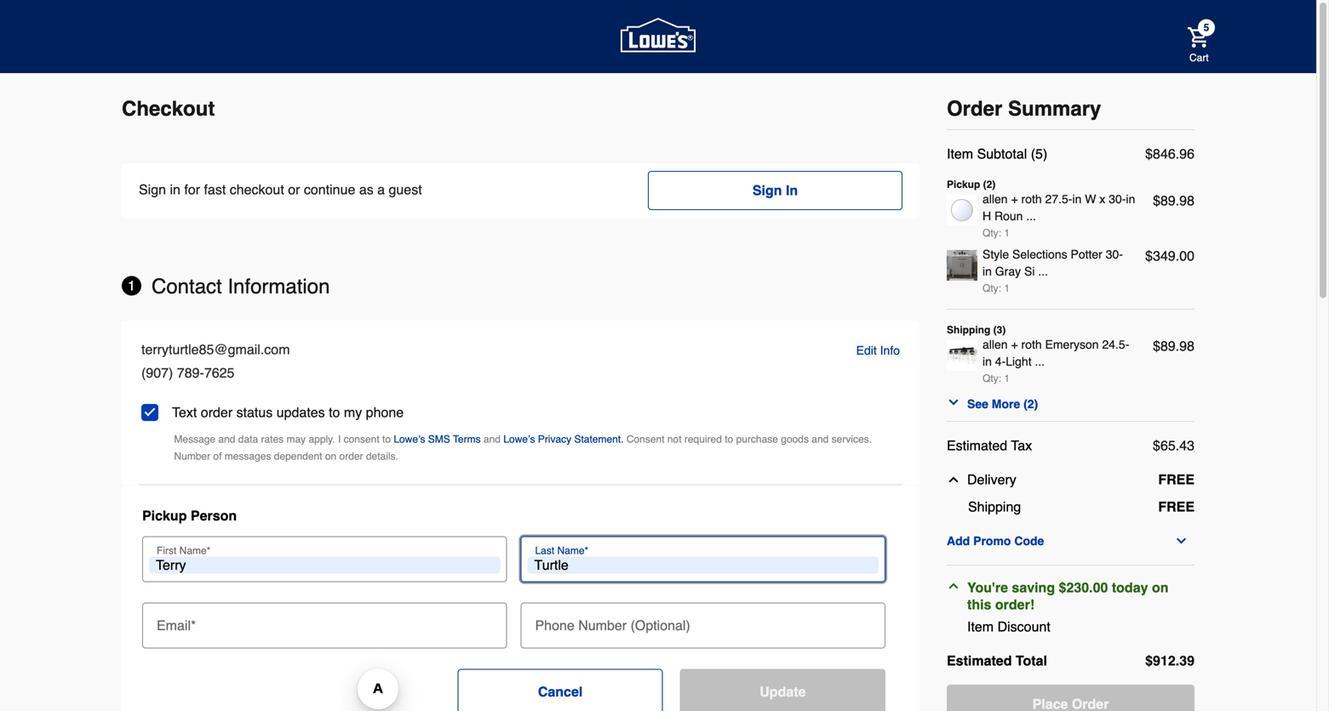 Task type: describe. For each thing, give the bounding box(es) containing it.
pickup (2)
[[947, 179, 996, 191]]

order
[[947, 97, 1002, 120]]

first
[[157, 545, 177, 557]]

person
[[191, 508, 237, 524]]

$ for allen + roth 27.5-in w x 30-in h roun ...
[[1153, 193, 1160, 209]]

$ for style selections potter 30- in gray si ...
[[1145, 248, 1153, 264]]

43
[[1179, 438, 1195, 454]]

estimated tax
[[947, 438, 1032, 454]]

region containing terryturtle85@gmail.com
[[122, 321, 920, 485]]

item image for $ 89 . 98
[[947, 341, 977, 371]]

x
[[1099, 192, 1105, 206]]

continue
[[304, 182, 355, 198]]

chevron down image
[[1175, 535, 1188, 548]]

tax
[[1011, 438, 1032, 454]]

contact information
[[152, 275, 330, 298]]

fast
[[204, 182, 226, 198]]

see more (2)
[[967, 398, 1038, 411]]

in inside style selections potter 30- in gray si ...
[[983, 265, 992, 278]]

qty: 1 for allen + roth 27.5-in w x 30-in h roun ...
[[983, 227, 1010, 239]]

... inside allen + roth emeryson 24.5- in 4-light ...
[[1035, 355, 1045, 369]]

checkout
[[230, 182, 284, 198]]

to inside the "consent not required to purchase goods and services. number of messages dependent on order details."
[[725, 434, 733, 446]]

phone number (optional)
[[535, 618, 690, 634]]

shipping for shipping (3)
[[947, 324, 990, 336]]

allen for allen + roth emeryson 24.5- in 4-light ...
[[983, 338, 1008, 352]]

may
[[286, 434, 306, 446]]

you're saving  $230.00  today on this order! link
[[947, 580, 1188, 614]]

7625
[[204, 365, 234, 381]]

name* for first name*
[[179, 545, 211, 557]]

purchase
[[736, 434, 778, 446]]

and inside the "consent not required to purchase goods and services. number of messages dependent on order details."
[[812, 434, 829, 446]]

item for item subtotal (5)
[[947, 146, 973, 162]]

$230.00
[[1059, 580, 1108, 596]]

846
[[1153, 146, 1176, 162]]

.00
[[1176, 248, 1195, 264]]

you're
[[967, 580, 1008, 596]]

789-
[[177, 365, 204, 381]]

1 for allen + roth 27.5-in w x 30-in h roun ...
[[1004, 227, 1010, 239]]

first name*
[[157, 545, 211, 557]]

text
[[172, 405, 197, 420]]

shipping (3)
[[947, 324, 1006, 336]]

this
[[967, 597, 991, 613]]

sign in
[[753, 183, 798, 198]]

4-
[[995, 355, 1006, 369]]

details.
[[366, 451, 398, 463]]

my
[[344, 405, 362, 420]]

1 for allen + roth emeryson 24.5- in 4-light ...
[[1004, 373, 1010, 385]]

subtotal
[[977, 146, 1027, 162]]

consent
[[626, 434, 665, 446]]

item image
[[947, 195, 977, 226]]

apply.
[[309, 434, 335, 446]]

selections
[[1012, 248, 1067, 261]]

phone
[[535, 618, 575, 634]]

1 vertical spatial number
[[578, 618, 627, 634]]

of
[[213, 451, 222, 463]]

si
[[1024, 265, 1035, 278]]

39
[[1179, 653, 1195, 669]]

. for estimated tax
[[1176, 438, 1179, 454]]

. for estimated total
[[1176, 653, 1179, 669]]

total
[[1016, 653, 1047, 669]]

potter
[[1071, 248, 1102, 261]]

1 left contact
[[128, 278, 135, 294]]

today
[[1112, 580, 1148, 596]]

912
[[1153, 653, 1176, 669]]

qty: for allen + roth emeryson 24.5- in 4-light ...
[[983, 373, 1001, 385]]

or
[[288, 182, 300, 198]]

. for allen + roth emeryson 24.5- in 4-light ...
[[1176, 338, 1179, 354]]

guest
[[389, 182, 422, 198]]

pickup
[[142, 508, 187, 524]]

$ 65 . 43
[[1153, 438, 1195, 454]]

data
[[238, 434, 258, 446]]

lowe's home improvement cart image
[[1188, 27, 1208, 48]]

Last Name* text field
[[527, 557, 879, 574]]

2 free from the top
[[1158, 499, 1195, 515]]

chevron up image for delivery
[[947, 473, 960, 487]]

lowe's home improvement logo image
[[621, 0, 696, 74]]

order!
[[995, 597, 1035, 613]]

item image for $ 349 .00
[[947, 250, 977, 281]]

statement.
[[574, 434, 624, 446]]

98 for allen + roth emeryson 24.5- in 4-light ...
[[1179, 338, 1195, 354]]

style selections potter 30- in gray si ...
[[983, 248, 1123, 278]]

promo
[[973, 535, 1011, 548]]

$ for estimated tax
[[1153, 438, 1160, 454]]

add promo code
[[947, 535, 1044, 548]]

status
[[236, 405, 273, 420]]

chevron down image
[[947, 396, 960, 410]]

info
[[880, 344, 900, 358]]

information
[[228, 275, 330, 298]]

allen for allen + roth 27.5-in w x 30-in h roun ...
[[983, 192, 1008, 206]]

0 horizontal spatial order
[[201, 405, 233, 420]]

Email* email field
[[149, 603, 500, 641]]

edit info link
[[856, 341, 900, 361]]

estimated for estimated total
[[947, 653, 1012, 669]]

qty: for allen + roth 27.5-in w x 30-in h roun ...
[[983, 227, 1001, 239]]

$ 89 . 98 for allen + roth 27.5-in w x 30-in h roun ...
[[1153, 193, 1195, 209]]

98 for allen + roth 27.5-in w x 30-in h roun ...
[[1179, 193, 1195, 209]]

emeryson
[[1045, 338, 1099, 352]]

light
[[1006, 355, 1032, 369]]

name* for last name*
[[557, 545, 588, 557]]

rates
[[261, 434, 284, 446]]

estimated for estimated tax
[[947, 438, 1007, 454]]



Task type: locate. For each thing, give the bounding box(es) containing it.
message
[[174, 434, 215, 446]]

roth for emeryson
[[1021, 338, 1042, 352]]

on right today
[[1152, 580, 1169, 596]]

sign for sign in
[[753, 183, 782, 198]]

... right roun
[[1026, 209, 1036, 223]]

$ left 43
[[1153, 438, 1160, 454]]

0 vertical spatial number
[[174, 451, 210, 463]]

0 vertical spatial roth
[[1021, 192, 1042, 206]]

contact
[[152, 275, 222, 298]]

1 estimated from the top
[[947, 438, 1007, 454]]

qty: 1 for style selections potter 30- in gray si ...
[[983, 283, 1010, 295]]

... inside allen + roth 27.5-in w x 30-in h roun ...
[[1026, 209, 1036, 223]]

1 roth from the top
[[1021, 192, 1042, 206]]

sign inside button
[[753, 183, 782, 198]]

allen + roth emeryson 24.5- in 4-light ...
[[983, 338, 1129, 369]]

+ up light
[[1011, 338, 1018, 352]]

$ 89 . 98 right 24.5-
[[1153, 338, 1195, 354]]

qty: down h
[[983, 227, 1001, 239]]

$ 89 . 98 down $ 846 . 96
[[1153, 193, 1195, 209]]

0 vertical spatial estimated
[[947, 438, 1007, 454]]

chevron up image for you're saving  $230.00  today on this order!
[[947, 580, 960, 593]]

number down message
[[174, 451, 210, 463]]

2 + from the top
[[1011, 338, 1018, 352]]

on down apply.
[[325, 451, 336, 463]]

0 vertical spatial item
[[947, 146, 973, 162]]

1 $ 89 . 98 from the top
[[1153, 193, 1195, 209]]

30- right x
[[1109, 192, 1126, 206]]

item up pickup
[[947, 146, 973, 162]]

message and data rates may apply. i consent to lowe's sms terms and lowe's privacy statement.
[[174, 434, 624, 446]]

3 and from the left
[[812, 434, 829, 446]]

estimated down item discount
[[947, 653, 1012, 669]]

add
[[947, 535, 970, 548]]

1 and from the left
[[218, 434, 235, 446]]

roth left "27.5-"
[[1021, 192, 1042, 206]]

$ right 24.5-
[[1153, 338, 1160, 354]]

region
[[122, 321, 920, 485]]

1 horizontal spatial order
[[339, 451, 363, 463]]

1 name* from the left
[[179, 545, 211, 557]]

order inside the "consent not required to purchase goods and services. number of messages dependent on order details."
[[339, 451, 363, 463]]

1 horizontal spatial sign
[[753, 183, 782, 198]]

order
[[201, 405, 233, 420], [339, 451, 363, 463]]

0 vertical spatial 98
[[1179, 193, 1195, 209]]

number inside the "consent not required to purchase goods and services. number of messages dependent on order details."
[[174, 451, 210, 463]]

89 right 24.5-
[[1160, 338, 1176, 354]]

0 vertical spatial ...
[[1026, 209, 1036, 223]]

item down this
[[967, 619, 994, 635]]

0 horizontal spatial on
[[325, 451, 336, 463]]

qty: 1
[[983, 227, 1010, 239], [983, 283, 1010, 295], [983, 373, 1010, 385]]

+ for 27.5-
[[1011, 192, 1018, 206]]

cart
[[1189, 52, 1209, 64]]

1 horizontal spatial and
[[484, 434, 501, 446]]

(2) right pickup
[[983, 179, 996, 191]]

roth inside allen + roth 27.5-in w x 30-in h roun ...
[[1021, 192, 1042, 206]]

+ for emeryson
[[1011, 338, 1018, 352]]

1 . from the top
[[1176, 146, 1179, 162]]

2 vertical spatial qty:
[[983, 373, 1001, 385]]

checkout
[[122, 97, 215, 120]]

qty: down 4- at the right of the page
[[983, 373, 1001, 385]]

in
[[786, 183, 798, 198]]

4 . from the top
[[1176, 438, 1179, 454]]

1 item image from the top
[[947, 250, 977, 281]]

0 vertical spatial chevron up image
[[947, 473, 960, 487]]

0 vertical spatial order
[[201, 405, 233, 420]]

$
[[1145, 146, 1153, 162], [1153, 193, 1160, 209], [1145, 248, 1153, 264], [1153, 338, 1160, 354], [1153, 438, 1160, 454], [1145, 653, 1153, 669]]

email*
[[157, 618, 196, 634]]

1 + from the top
[[1011, 192, 1018, 206]]

30- inside style selections potter 30- in gray si ...
[[1106, 248, 1123, 261]]

5
[[1204, 22, 1209, 34]]

item subtotal (5)
[[947, 146, 1047, 162]]

name* right first
[[179, 545, 211, 557]]

to left my
[[329, 405, 340, 420]]

0 horizontal spatial (2)
[[983, 179, 996, 191]]

98 right 24.5-
[[1179, 338, 1195, 354]]

in right x
[[1126, 192, 1135, 206]]

not
[[667, 434, 682, 446]]

order right text
[[201, 405, 233, 420]]

name* right last
[[557, 545, 588, 557]]

1 vertical spatial estimated
[[947, 653, 1012, 669]]

0 horizontal spatial number
[[174, 451, 210, 463]]

$ for item subtotal (5)
[[1145, 146, 1153, 162]]

1 vertical spatial 30-
[[1106, 248, 1123, 261]]

1 horizontal spatial (2)
[[1024, 398, 1038, 411]]

98
[[1179, 193, 1195, 209], [1179, 338, 1195, 354]]

consent not required to purchase goods and services. number of messages dependent on order details.
[[174, 434, 872, 463]]

89 for allen + roth emeryson 24.5- in 4-light ...
[[1160, 338, 1176, 354]]

Phone Number (Optional) telephone field
[[527, 603, 879, 641]]

allen + roth 27.5-in w x 30-in h roun ...
[[983, 192, 1135, 223]]

order down consent
[[339, 451, 363, 463]]

2 98 from the top
[[1179, 338, 1195, 354]]

(optional)
[[631, 618, 690, 634]]

item discount
[[967, 619, 1050, 635]]

chevron up image left 'you're'
[[947, 580, 960, 593]]

qty: 1 down 4- at the right of the page
[[983, 373, 1010, 385]]

estimated up delivery
[[947, 438, 1007, 454]]

chevron up image inside the you're saving  $230.00  today on this order! link
[[947, 580, 960, 593]]

... right si
[[1038, 265, 1048, 278]]

2 lowe's from the left
[[503, 434, 535, 446]]

$ 349 .00
[[1145, 248, 1195, 264]]

$ for estimated total
[[1145, 653, 1153, 669]]

2 roth from the top
[[1021, 338, 1042, 352]]

98 down "96"
[[1179, 193, 1195, 209]]

and right terms
[[484, 434, 501, 446]]

1 lowe's from the left
[[394, 434, 425, 446]]

5 . from the top
[[1176, 653, 1179, 669]]

0 horizontal spatial sign
[[139, 182, 166, 198]]

(2) right the more at the right bottom
[[1024, 398, 1038, 411]]

First Name* text field
[[149, 557, 500, 574]]

1 horizontal spatial lowe's
[[503, 434, 535, 446]]

qty: down the gray
[[983, 283, 1001, 295]]

to
[[329, 405, 340, 420], [382, 434, 391, 446], [725, 434, 733, 446]]

in left w
[[1072, 192, 1082, 206]]

0 vertical spatial qty:
[[983, 227, 1001, 239]]

i
[[338, 434, 341, 446]]

1 vertical spatial $ 89 . 98
[[1153, 338, 1195, 354]]

3 . from the top
[[1176, 338, 1179, 354]]

to right required
[[725, 434, 733, 446]]

last
[[535, 545, 554, 557]]

0 vertical spatial qty: 1
[[983, 227, 1010, 239]]

2 item image from the top
[[947, 341, 977, 371]]

w
[[1085, 192, 1096, 206]]

required
[[684, 434, 722, 446]]

roth up light
[[1021, 338, 1042, 352]]

item for item discount
[[967, 619, 994, 635]]

89 down $ 846 . 96
[[1160, 193, 1176, 209]]

2 vertical spatial qty: 1
[[983, 373, 1010, 385]]

0 vertical spatial shipping
[[947, 324, 990, 336]]

2 qty: from the top
[[983, 283, 1001, 295]]

shipping for shipping
[[968, 499, 1021, 515]]

$ for allen + roth emeryson 24.5- in 4-light ...
[[1153, 338, 1160, 354]]

89 for allen + roth 27.5-in w x 30-in h roun ...
[[1160, 193, 1176, 209]]

1 free from the top
[[1158, 472, 1195, 488]]

services.
[[832, 434, 872, 446]]

0 vertical spatial free
[[1158, 472, 1195, 488]]

2 vertical spatial ...
[[1035, 355, 1045, 369]]

and
[[218, 434, 235, 446], [484, 434, 501, 446], [812, 434, 829, 446]]

... inside style selections potter 30- in gray si ...
[[1038, 265, 1048, 278]]

1 for style selections potter 30- in gray si ...
[[1004, 283, 1010, 295]]

1 vertical spatial ...
[[1038, 265, 1048, 278]]

on inside you're saving  $230.00  today on this order!
[[1152, 580, 1169, 596]]

lowe's left privacy
[[503, 434, 535, 446]]

code
[[1014, 535, 1044, 548]]

roth inside allen + roth emeryson 24.5- in 4-light ...
[[1021, 338, 1042, 352]]

roth for 27.5-
[[1021, 192, 1042, 206]]

1 qty: 1 from the top
[[983, 227, 1010, 239]]

shipping left '(3)'
[[947, 324, 990, 336]]

1 vertical spatial on
[[1152, 580, 1169, 596]]

. for allen + roth 27.5-in w x 30-in h roun ...
[[1176, 193, 1179, 209]]

in down the style
[[983, 265, 992, 278]]

2 name* from the left
[[557, 545, 588, 557]]

0 vertical spatial allen
[[983, 192, 1008, 206]]

1 chevron up image from the top
[[947, 473, 960, 487]]

1 vertical spatial allen
[[983, 338, 1008, 352]]

0 vertical spatial item image
[[947, 250, 977, 281]]

qty: 1 for allen + roth emeryson 24.5- in 4-light ...
[[983, 373, 1010, 385]]

to up details.
[[382, 434, 391, 446]]

update button
[[680, 669, 885, 712]]

1 down roun
[[1004, 227, 1010, 239]]

item image down shipping (3)
[[947, 341, 977, 371]]

in left 4- at the right of the page
[[983, 355, 992, 369]]

cancel
[[538, 684, 583, 700]]

... right light
[[1035, 355, 1045, 369]]

30- right potter
[[1106, 248, 1123, 261]]

sign left for
[[139, 182, 166, 198]]

terryturtle85@gmail.com (907) 789-7625
[[141, 342, 290, 381]]

0 vertical spatial 30-
[[1109, 192, 1126, 206]]

0 vertical spatial $ 89 . 98
[[1153, 193, 1195, 209]]

1 qty: from the top
[[983, 227, 1001, 239]]

+ up roun
[[1011, 192, 1018, 206]]

1
[[1004, 227, 1010, 239], [128, 278, 135, 294], [1004, 283, 1010, 295], [1004, 373, 1010, 385]]

and up of
[[218, 434, 235, 446]]

$ down 846
[[1153, 193, 1160, 209]]

$ 89 . 98
[[1153, 193, 1195, 209], [1153, 338, 1195, 354]]

1 vertical spatial qty:
[[983, 283, 1001, 295]]

1 vertical spatial order
[[339, 451, 363, 463]]

+ inside allen + roth emeryson 24.5- in 4-light ...
[[1011, 338, 1018, 352]]

chevron up image
[[947, 473, 960, 487], [947, 580, 960, 593]]

consent
[[344, 434, 379, 446]]

2 chevron up image from the top
[[947, 580, 960, 593]]

shipping
[[947, 324, 990, 336], [968, 499, 1021, 515]]

cancel button
[[458, 669, 663, 712]]

1 down 4- at the right of the page
[[1004, 373, 1010, 385]]

sign for sign in for fast checkout or continue as a guest
[[139, 182, 166, 198]]

sms
[[428, 434, 450, 446]]

2 and from the left
[[484, 434, 501, 446]]

1 vertical spatial +
[[1011, 338, 1018, 352]]

1 horizontal spatial on
[[1152, 580, 1169, 596]]

(3)
[[993, 324, 1006, 336]]

1 horizontal spatial name*
[[557, 545, 588, 557]]

add promo code link
[[947, 531, 1195, 552]]

1 horizontal spatial to
[[382, 434, 391, 446]]

2 . from the top
[[1176, 193, 1179, 209]]

(907)
[[141, 365, 173, 381]]

0 vertical spatial +
[[1011, 192, 1018, 206]]

$ 89 . 98 for allen + roth emeryson 24.5- in 4-light ...
[[1153, 338, 1195, 354]]

1 89 from the top
[[1160, 193, 1176, 209]]

1 horizontal spatial number
[[578, 618, 627, 634]]

$ left 39
[[1145, 653, 1153, 669]]

edit
[[856, 344, 877, 358]]

allen up h
[[983, 192, 1008, 206]]

messages
[[225, 451, 271, 463]]

item image left the style
[[947, 250, 977, 281]]

on inside the "consent not required to purchase goods and services. number of messages dependent on order details."
[[325, 451, 336, 463]]

qty: 1 down the gray
[[983, 283, 1010, 295]]

in inside allen + roth emeryson 24.5- in 4-light ...
[[983, 355, 992, 369]]

1 98 from the top
[[1179, 193, 1195, 209]]

1 vertical spatial qty: 1
[[983, 283, 1010, 295]]

as
[[359, 182, 374, 198]]

0 horizontal spatial name*
[[179, 545, 211, 557]]

2 allen from the top
[[983, 338, 1008, 352]]

1 allen from the top
[[983, 192, 1008, 206]]

2 $ 89 . 98 from the top
[[1153, 338, 1195, 354]]

style
[[983, 248, 1009, 261]]

3 qty: from the top
[[983, 373, 1001, 385]]

0 horizontal spatial to
[[329, 405, 340, 420]]

qty: 1 down h
[[983, 227, 1010, 239]]

2 qty: 1 from the top
[[983, 283, 1010, 295]]

1 vertical spatial free
[[1158, 499, 1195, 515]]

a
[[377, 182, 385, 198]]

for
[[184, 182, 200, 198]]

lowe's left sms
[[394, 434, 425, 446]]

qty: for style selections potter 30- in gray si ...
[[983, 283, 1001, 295]]

1 vertical spatial (2)
[[1024, 398, 1038, 411]]

1 down the gray
[[1004, 283, 1010, 295]]

free up chevron down icon
[[1158, 499, 1195, 515]]

terryturtle85@gmail.com
[[141, 342, 290, 358]]

allen inside allen + roth emeryson 24.5- in 4-light ...
[[983, 338, 1008, 352]]

h
[[983, 209, 991, 223]]

30- inside allen + roth 27.5-in w x 30-in h roun ...
[[1109, 192, 1126, 206]]

$ left .00
[[1145, 248, 1153, 264]]

more
[[992, 398, 1020, 411]]

1 vertical spatial item image
[[947, 341, 977, 371]]

update
[[760, 684, 806, 700]]

text order status updates to my phone
[[172, 405, 404, 420]]

updates
[[276, 405, 325, 420]]

27.5-
[[1045, 192, 1072, 206]]

1 vertical spatial item
[[967, 619, 994, 635]]

0 horizontal spatial lowe's
[[394, 434, 425, 446]]

on
[[325, 451, 336, 463], [1152, 580, 1169, 596]]

in left for
[[170, 182, 180, 198]]

allen inside allen + roth 27.5-in w x 30-in h roun ...
[[983, 192, 1008, 206]]

see
[[967, 398, 988, 411]]

1 vertical spatial chevron up image
[[947, 580, 960, 593]]

3 qty: 1 from the top
[[983, 373, 1010, 385]]

phone
[[366, 405, 404, 420]]

$ left "96"
[[1145, 146, 1153, 162]]

2 horizontal spatial to
[[725, 434, 733, 446]]

number right phone
[[578, 618, 627, 634]]

sign in button
[[648, 171, 902, 210]]

+ inside allen + roth 27.5-in w x 30-in h roun ...
[[1011, 192, 1018, 206]]

discount
[[997, 619, 1050, 635]]

2 estimated from the top
[[947, 653, 1012, 669]]

0 horizontal spatial and
[[218, 434, 235, 446]]

sign left in
[[753, 183, 782, 198]]

shipping down delivery
[[968, 499, 1021, 515]]

0 vertical spatial on
[[325, 451, 336, 463]]

name*
[[179, 545, 211, 557], [557, 545, 588, 557]]

item image
[[947, 250, 977, 281], [947, 341, 977, 371]]

0 vertical spatial 89
[[1160, 193, 1176, 209]]

terms
[[453, 434, 481, 446]]

1 vertical spatial 89
[[1160, 338, 1176, 354]]

summary
[[1008, 97, 1101, 120]]

. for item subtotal (5)
[[1176, 146, 1179, 162]]

delivery
[[967, 472, 1016, 488]]

1 vertical spatial 98
[[1179, 338, 1195, 354]]

estimated total
[[947, 653, 1047, 669]]

roth
[[1021, 192, 1042, 206], [1021, 338, 1042, 352]]

24.5-
[[1102, 338, 1129, 352]]

0 vertical spatial (2)
[[983, 179, 996, 191]]

2 89 from the top
[[1160, 338, 1176, 354]]

2 horizontal spatial and
[[812, 434, 829, 446]]

order summary
[[947, 97, 1101, 120]]

and right goods in the right bottom of the page
[[812, 434, 829, 446]]

chevron up image left delivery
[[947, 473, 960, 487]]

edit info
[[856, 344, 900, 358]]

allen down '(3)'
[[983, 338, 1008, 352]]

free down $ 65 . 43 at right
[[1158, 472, 1195, 488]]

1 vertical spatial roth
[[1021, 338, 1042, 352]]

1 vertical spatial shipping
[[968, 499, 1021, 515]]

349
[[1153, 248, 1176, 264]]



Task type: vqa. For each thing, say whether or not it's contained in the screenshot.
first QTY: from the bottom of the page
yes



